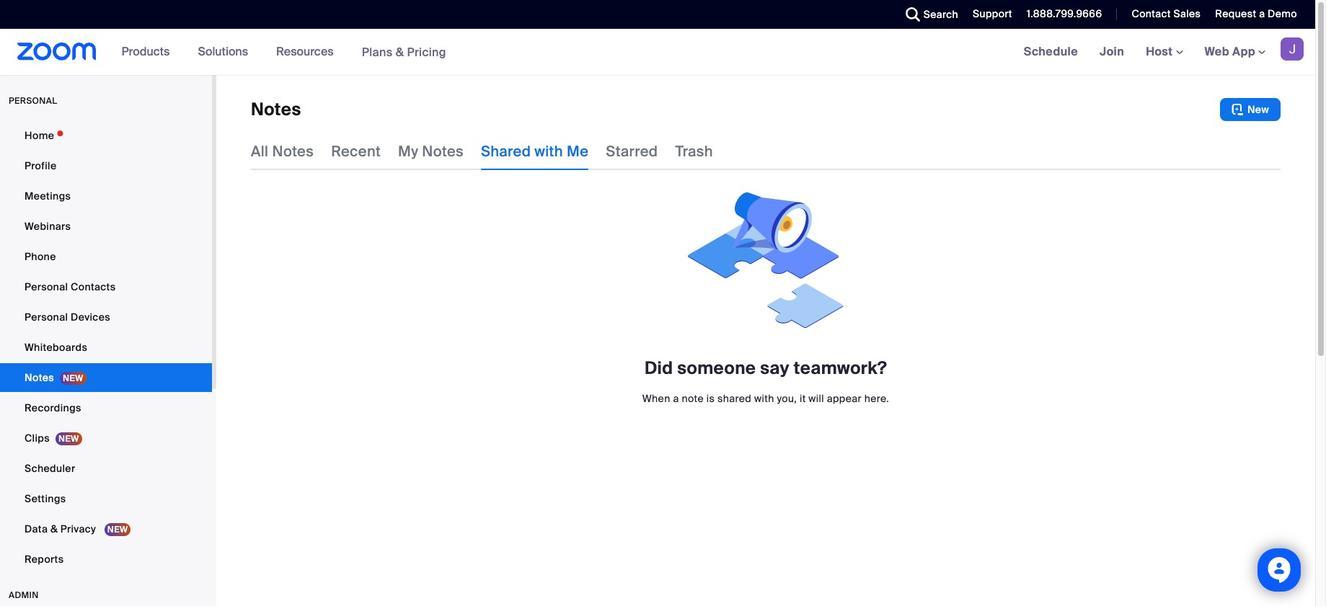 Task type: describe. For each thing, give the bounding box(es) containing it.
privacy
[[60, 523, 96, 536]]

webinars link
[[0, 212, 212, 241]]

demo
[[1268, 7, 1297, 20]]

recordings
[[25, 402, 81, 415]]

personal contacts
[[25, 281, 116, 294]]

zoom logo image
[[17, 43, 96, 61]]

will
[[809, 392, 824, 405]]

new button
[[1220, 98, 1281, 121]]

data & privacy
[[25, 523, 99, 536]]

contact sales
[[1132, 7, 1201, 20]]

when a note is shared with you, it will appear here.
[[642, 392, 889, 405]]

clips
[[25, 432, 50, 445]]

join
[[1100, 44, 1124, 59]]

a for request
[[1259, 7, 1265, 20]]

resources
[[276, 44, 334, 59]]

banner containing products
[[0, 29, 1315, 76]]

notes right my
[[422, 142, 464, 161]]

all
[[251, 142, 269, 161]]

starred
[[606, 142, 658, 161]]

solutions
[[198, 44, 248, 59]]

request a demo
[[1215, 7, 1297, 20]]

web app
[[1205, 44, 1256, 59]]

say
[[760, 357, 790, 379]]

join link
[[1089, 29, 1135, 75]]

profile link
[[0, 151, 212, 180]]

teamwork?
[[794, 357, 887, 379]]

devices
[[71, 311, 110, 324]]

trash
[[675, 142, 713, 161]]

products
[[122, 44, 170, 59]]

personal for personal contacts
[[25, 281, 68, 294]]

support
[[973, 7, 1012, 20]]

clips link
[[0, 424, 212, 453]]

contact
[[1132, 7, 1171, 20]]

settings link
[[0, 485, 212, 513]]

settings
[[25, 493, 66, 506]]

meetings
[[25, 190, 71, 203]]

appear
[[827, 392, 862, 405]]

scheduler
[[25, 462, 75, 475]]

1 horizontal spatial with
[[754, 392, 774, 405]]

1.888.799.9666
[[1027, 7, 1102, 20]]

plans & pricing
[[362, 44, 446, 59]]

notes up all notes
[[251, 98, 301, 120]]

did
[[645, 357, 673, 379]]

search button
[[895, 0, 962, 29]]

host button
[[1146, 44, 1183, 59]]

personal contacts link
[[0, 273, 212, 301]]

personal
[[9, 95, 57, 107]]

notes link
[[0, 363, 212, 392]]

someone
[[677, 357, 756, 379]]

admin
[[9, 590, 39, 601]]

note
[[682, 392, 704, 405]]

resources button
[[276, 29, 340, 75]]

web app button
[[1205, 44, 1266, 59]]

& for pricing
[[396, 44, 404, 59]]

meetings navigation
[[1013, 29, 1315, 76]]

product information navigation
[[111, 29, 457, 76]]

my
[[398, 142, 418, 161]]

scheduler link
[[0, 454, 212, 483]]

request
[[1215, 7, 1257, 20]]

you,
[[777, 392, 797, 405]]



Task type: vqa. For each thing, say whether or not it's contained in the screenshot.
Host dropdown button
yes



Task type: locate. For each thing, give the bounding box(es) containing it.
recent
[[331, 142, 381, 161]]

contact sales link
[[1121, 0, 1205, 29], [1132, 7, 1201, 20]]

is
[[707, 392, 715, 405]]

products button
[[122, 29, 176, 75]]

shared with me
[[481, 142, 589, 161]]

1 vertical spatial a
[[673, 392, 679, 405]]

request a demo link
[[1205, 0, 1315, 29], [1215, 7, 1297, 20]]

schedule link
[[1013, 29, 1089, 75]]

phone
[[25, 250, 56, 263]]

1 horizontal spatial &
[[396, 44, 404, 59]]

personal menu menu
[[0, 121, 212, 576]]

& inside personal menu menu
[[50, 523, 58, 536]]

meetings link
[[0, 182, 212, 211]]

web
[[1205, 44, 1230, 59]]

when
[[642, 392, 670, 405]]

with inside tabs of all notes page "tab list"
[[535, 142, 563, 161]]

data & privacy link
[[0, 515, 212, 544]]

& for privacy
[[50, 523, 58, 536]]

notes right all
[[272, 142, 314, 161]]

whiteboards
[[25, 341, 87, 354]]

recordings link
[[0, 394, 212, 423]]

whiteboards link
[[0, 333, 212, 362]]

all notes
[[251, 142, 314, 161]]

with left me
[[535, 142, 563, 161]]

plans
[[362, 44, 393, 59]]

reports link
[[0, 545, 212, 574]]

with
[[535, 142, 563, 161], [754, 392, 774, 405]]

& inside product information "navigation"
[[396, 44, 404, 59]]

shared
[[481, 142, 531, 161]]

profile
[[25, 159, 57, 172]]

0 horizontal spatial with
[[535, 142, 563, 161]]

1 vertical spatial &
[[50, 523, 58, 536]]

a left demo
[[1259, 7, 1265, 20]]

my notes
[[398, 142, 464, 161]]

reports
[[25, 553, 64, 566]]

0 horizontal spatial a
[[673, 392, 679, 405]]

& right data
[[50, 523, 58, 536]]

shared
[[718, 392, 752, 405]]

contacts
[[71, 281, 116, 294]]

personal devices link
[[0, 303, 212, 332]]

1.888.799.9666 button
[[1016, 0, 1106, 29], [1027, 7, 1102, 20]]

profile picture image
[[1281, 38, 1304, 61]]

personal devices
[[25, 311, 110, 324]]

new
[[1248, 103, 1269, 116]]

pricing
[[407, 44, 446, 59]]

did someone say teamwork?
[[645, 357, 887, 379]]

1 vertical spatial with
[[754, 392, 774, 405]]

sales
[[1174, 7, 1201, 20]]

notes up recordings
[[25, 371, 54, 384]]

a for when
[[673, 392, 679, 405]]

solutions button
[[198, 29, 255, 75]]

personal down "phone"
[[25, 281, 68, 294]]

&
[[396, 44, 404, 59], [50, 523, 58, 536]]

& right plans
[[396, 44, 404, 59]]

0 vertical spatial a
[[1259, 7, 1265, 20]]

0 vertical spatial with
[[535, 142, 563, 161]]

notes
[[251, 98, 301, 120], [272, 142, 314, 161], [422, 142, 464, 161], [25, 371, 54, 384]]

plans & pricing link
[[362, 44, 446, 59], [362, 44, 446, 59]]

1 personal from the top
[[25, 281, 68, 294]]

support link
[[962, 0, 1016, 29], [973, 7, 1012, 20]]

home
[[25, 129, 54, 142]]

banner
[[0, 29, 1315, 76]]

webinars
[[25, 220, 71, 233]]

2 personal from the top
[[25, 311, 68, 324]]

host
[[1146, 44, 1176, 59]]

personal
[[25, 281, 68, 294], [25, 311, 68, 324]]

personal for personal devices
[[25, 311, 68, 324]]

app
[[1232, 44, 1256, 59]]

phone link
[[0, 242, 212, 271]]

notes inside personal menu menu
[[25, 371, 54, 384]]

home link
[[0, 121, 212, 150]]

data
[[25, 523, 48, 536]]

0 vertical spatial personal
[[25, 281, 68, 294]]

0 horizontal spatial &
[[50, 523, 58, 536]]

1 horizontal spatial a
[[1259, 7, 1265, 20]]

tabs of all notes page tab list
[[251, 133, 713, 170]]

schedule
[[1024, 44, 1078, 59]]

it
[[800, 392, 806, 405]]

me
[[567, 142, 589, 161]]

a left note at the right bottom
[[673, 392, 679, 405]]

a
[[1259, 7, 1265, 20], [673, 392, 679, 405]]

personal up whiteboards
[[25, 311, 68, 324]]

search
[[924, 8, 958, 21]]

1 vertical spatial personal
[[25, 311, 68, 324]]

0 vertical spatial &
[[396, 44, 404, 59]]

with left you,
[[754, 392, 774, 405]]

here.
[[864, 392, 889, 405]]



